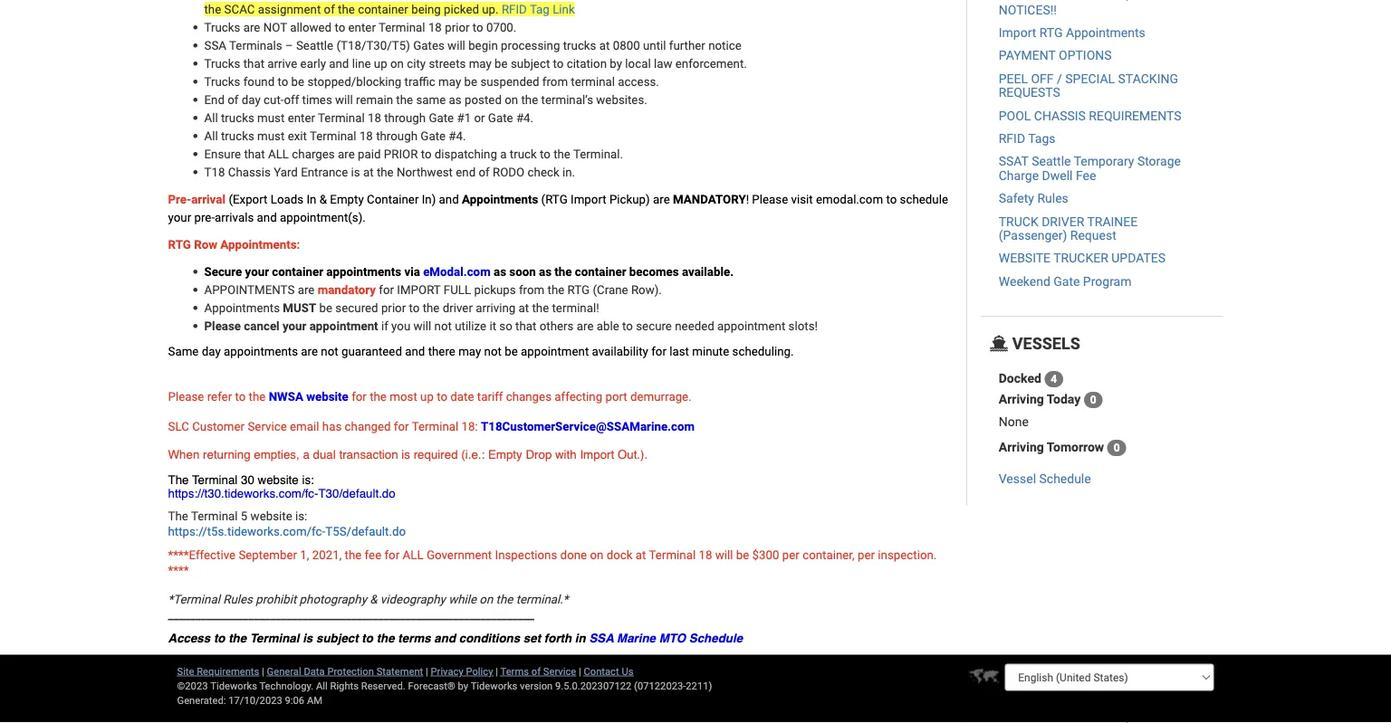 Task type: vqa. For each thing, say whether or not it's contained in the screenshot.
Search By
no



Task type: describe. For each thing, give the bounding box(es) containing it.
(07122023-
[[634, 681, 686, 693]]

prior inside secure your container appointments via emodal.com as soon as the container becomes available. appointments are mandatory for import full pickups from the rtg (crane row). appointments must be secured prior to the driver arriving at the terminal! please cancel your appointment if you will not utilize it so that others are able to secure needed appointment slots!
[[381, 301, 406, 316]]

(passenger)
[[999, 229, 1067, 243]]

arrivals
[[215, 211, 254, 225]]

2 horizontal spatial appointment
[[718, 319, 786, 334]]

rfid inside rfid tag link trucks are not allowed to enter terminal 18 prior to 0700. ssa terminals – seattle (t18/t30/t5) gates will begin processing trucks at 0800 until further notice trucks that arrive early and line up on city streets may be subject to citation by local law enforcement. trucks found to be stopped/blocking traffic may be suspended from terminal access. end of day cut-off times will remain the same as posted on the terminal's websites. all trucks must enter terminal 18 through gate #1 or gate #4. all trucks must exit terminal 18 through gate #4. ensure that all charges are paid prior to dispatching a truck to the terminal. t18 chassis yard entrance is at the northwest end of rodo check in.
[[502, 2, 527, 17]]

weekend gate program link
[[999, 275, 1132, 289]]

2 arriving from the top
[[999, 440, 1044, 455]]

to left date
[[437, 390, 447, 404]]

are up must at left
[[298, 283, 315, 298]]

0 horizontal spatial appointments
[[224, 345, 298, 360]]

1 vertical spatial trucks
[[221, 111, 254, 125]]

privacy policy link
[[431, 666, 493, 678]]

website trucker updates link
[[999, 252, 1166, 266]]

1 horizontal spatial as
[[494, 265, 506, 279]]

for for 18:
[[394, 420, 409, 434]]

0 vertical spatial #4.
[[516, 111, 534, 125]]

in
[[307, 192, 317, 207]]

emodal.com
[[423, 265, 491, 279]]

terminal up required in the bottom of the page
[[412, 420, 459, 434]]

to left citation
[[553, 57, 564, 71]]

vessels
[[1009, 335, 1080, 354]]

to right the refer
[[235, 390, 246, 404]]

terminal inside ****effective september 1, 2021, the fee for all government inspections done on dock at terminal 18 will be $300 per container, per inspection. ****
[[649, 549, 696, 564]]

request
[[1071, 229, 1117, 243]]

5
[[241, 510, 248, 525]]

container
[[367, 192, 419, 207]]

to right able
[[622, 319, 633, 334]]

©2023 tideworks
[[177, 681, 257, 693]]

paid
[[358, 147, 381, 162]]

emodal.com link
[[423, 265, 494, 279]]

docked 4 arriving today 0 none
[[999, 371, 1097, 430]]

truck
[[510, 147, 537, 162]]

vessel schedule
[[999, 472, 1091, 487]]

1 horizontal spatial up
[[420, 390, 434, 404]]

changed
[[345, 420, 391, 434]]

0 horizontal spatial not
[[321, 345, 339, 360]]

(crane
[[593, 283, 628, 298]]

same
[[168, 345, 199, 360]]

the inside the *terminal rules prohibit photography & videography while on the terminal.* ____________________________________________________________________
[[496, 593, 513, 608]]

to up "check"
[[540, 147, 551, 162]]

for left last
[[651, 345, 667, 360]]

notice
[[709, 38, 742, 53]]

or
[[474, 111, 485, 125]]

general
[[267, 666, 301, 678]]

be up suspended
[[495, 57, 508, 71]]

please refer to the nwsa website for the most up to date tariff changes affecting port demurrage.
[[168, 390, 692, 404]]

until
[[643, 38, 666, 53]]

be inside secure your container appointments via emodal.com as soon as the container becomes available. appointments are mandatory for import full pickups from the rtg (crane row). appointments must be secured prior to the driver arriving at the terminal! please cancel your appointment if you will not utilize it so that others are able to secure needed appointment slots!
[[319, 301, 333, 316]]

important trucker/driver notices!! import rtg appointments payment options peel off / special stacking requests pool chassis requirements rfid tags ssat seattle temporary storage charge dwell fee safety rules truck driver trainee (passenger) request website trucker updates weekend gate program
[[999, 0, 1182, 289]]

0 vertical spatial all
[[204, 111, 218, 125]]

0 horizontal spatial service
[[248, 420, 287, 434]]

important trucker/driver notices!! link
[[999, 0, 1175, 18]]

stopped/blocking
[[307, 75, 402, 89]]

arrival
[[191, 192, 226, 207]]

3 trucks from the top
[[204, 75, 240, 89]]

dispatching
[[435, 147, 497, 162]]

2 per from the left
[[858, 549, 875, 564]]

to down ____________________________________________________________________
[[362, 632, 373, 646]]

0 vertical spatial empty
[[330, 192, 364, 207]]

0 vertical spatial website
[[306, 390, 349, 404]]

appointments
[[204, 283, 295, 298]]

0 horizontal spatial subject
[[316, 632, 358, 646]]

charges
[[292, 147, 335, 162]]

today
[[1047, 392, 1081, 407]]

on left 'city'
[[390, 57, 404, 71]]

statement
[[377, 666, 423, 678]]

in)
[[422, 192, 436, 207]]

will inside secure your container appointments via emodal.com as soon as the container becomes available. appointments are mandatory for import full pickups from the rtg (crane row). appointments must be secured prior to the driver arriving at the terminal! please cancel your appointment if you will not utilize it so that others are able to secure needed appointment slots!
[[414, 319, 431, 334]]

& inside the *terminal rules prohibit photography & videography while on the terminal.* ____________________________________________________________________
[[370, 593, 377, 608]]

17/10/2023
[[228, 695, 282, 707]]

from inside secure your container appointments via emodal.com as soon as the container becomes available. appointments are mandatory for import full pickups from the rtg (crane row). appointments must be secured prior to the driver arriving at the terminal! please cancel your appointment if you will not utilize it so that others are able to secure needed appointment slots!
[[519, 283, 545, 298]]

trainee
[[1087, 215, 1138, 230]]

soon
[[509, 265, 536, 279]]

secure your container appointments via emodal.com as soon as the container becomes available. appointments are mandatory for import full pickups from the rtg (crane row). appointments must be secured prior to the driver arriving at the terminal! please cancel your appointment if you will not utilize it so that others are able to secure needed appointment slots!
[[204, 265, 818, 334]]

site requirements link
[[177, 666, 259, 678]]

1 vertical spatial is
[[402, 448, 410, 462]]

are left paid
[[338, 147, 355, 162]]

import rtg appointments link
[[999, 26, 1146, 41]]

you
[[391, 319, 411, 334]]

terms
[[398, 632, 431, 646]]

at inside secure your container appointments via emodal.com as soon as the container becomes available. appointments are mandatory for import full pickups from the rtg (crane row). appointments must be secured prior to the driver arriving at the terminal! please cancel your appointment if you will not utilize it so that others are able to secure needed appointment slots!
[[519, 301, 529, 316]]

****
[[168, 564, 189, 578]]

are up terminals
[[243, 20, 260, 35]]

up inside rfid tag link trucks are not allowed to enter terminal 18 prior to 0700. ssa terminals – seattle (t18/t30/t5) gates will begin processing trucks at 0800 until further notice trucks that arrive early and line up on city streets may be subject to citation by local law enforcement. trucks found to be stopped/blocking traffic may be suspended from terminal access. end of day cut-off times will remain the same as posted on the terminal's websites. all trucks must enter terminal 18 through gate #1 or gate #4. all trucks must exit terminal 18 through gate #4. ensure that all charges are paid prior to dispatching a truck to the terminal. t18 chassis yard entrance is at the northwest end of rodo check in.
[[374, 57, 387, 71]]

utilize
[[455, 319, 487, 334]]

gates
[[413, 38, 445, 53]]

ensure
[[204, 147, 241, 162]]

end
[[204, 93, 225, 107]]

be down so
[[505, 345, 518, 360]]

september
[[239, 549, 297, 564]]

1 vertical spatial of
[[479, 165, 490, 180]]

1 vertical spatial appointments
[[462, 192, 538, 207]]

allowed
[[290, 20, 332, 35]]

18 up paid
[[360, 129, 373, 144]]

mto
[[659, 632, 686, 646]]

be up posted at the top left of page
[[464, 75, 477, 89]]

(export
[[229, 192, 268, 207]]

via
[[404, 265, 420, 279]]

prior
[[384, 147, 418, 162]]

website for the terminal 30 website is:
[[258, 474, 299, 488]]

to right access on the left bottom
[[214, 632, 225, 646]]

terminal inside the terminal 30 website is: https://t30.tideworks.com/fc-t30/default.do
[[192, 474, 238, 488]]

able
[[597, 319, 619, 334]]

of inside the site requirements | general data protection statement | privacy policy | terms of service | contact us ©2023 tideworks technology. all rights reserved. forecast® by tideworks version 9.5.0.202307122 (07122023-2211) generated: 17/10/2023 9:06 am
[[532, 666, 541, 678]]

2 vertical spatial please
[[168, 390, 204, 404]]

times
[[302, 93, 332, 107]]

1 trucks from the top
[[204, 20, 240, 35]]

that inside secure your container appointments via emodal.com as soon as the container becomes available. appointments are mandatory for import full pickups from the rtg (crane row). appointments must be secured prior to the driver arriving at the terminal! please cancel your appointment if you will not utilize it so that others are able to secure needed appointment slots!
[[516, 319, 537, 334]]

for inside secure your container appointments via emodal.com as soon as the container becomes available. appointments are mandatory for import full pickups from the rtg (crane row). appointments must be secured prior to the driver arriving at the terminal! please cancel your appointment if you will not utilize it so that others are able to secure needed appointment slots!
[[379, 283, 394, 298]]

4 | from the left
[[579, 666, 581, 678]]

peel
[[999, 72, 1028, 87]]

1 horizontal spatial appointment
[[521, 345, 589, 360]]

slots!
[[789, 319, 818, 334]]

terminal up general
[[250, 632, 299, 646]]

at left 0800
[[599, 38, 610, 53]]

rtg inside secure your container appointments via emodal.com as soon as the container becomes available. appointments are mandatory for import full pickups from the rtg (crane row). appointments must be secured prior to the driver arriving at the terminal! please cancel your appointment if you will not utilize it so that others are able to secure needed appointment slots!
[[568, 283, 590, 298]]

for for most
[[352, 390, 367, 404]]

and right in)
[[439, 192, 459, 207]]

from inside rfid tag link trucks are not allowed to enter terminal 18 prior to 0700. ssa terminals – seattle (t18/t30/t5) gates will begin processing trucks at 0800 until further notice trucks that arrive early and line up on city streets may be subject to citation by local law enforcement. trucks found to be stopped/blocking traffic may be suspended from terminal access. end of day cut-off times will remain the same as posted on the terminal's websites. all trucks must enter terminal 18 through gate #1 or gate #4. all trucks must exit terminal 18 through gate #4. ensure that all charges are paid prior to dispatching a truck to the terminal. t18 chassis yard entrance is at the northwest end of rodo check in.
[[542, 75, 568, 89]]

terminal.*
[[516, 593, 568, 608]]

0 horizontal spatial #4.
[[449, 129, 466, 144]]

1 vertical spatial enter
[[288, 111, 315, 125]]

ssa marine mto schedule link
[[589, 632, 743, 646]]

on down suspended
[[505, 93, 518, 107]]

websites.
[[596, 93, 647, 107]]

when returning empties, a dual transaction is required (i.e.: empty drop with import out.).
[[168, 448, 648, 462]]

18 up gates
[[428, 20, 442, 35]]

by inside rfid tag link trucks are not allowed to enter terminal 18 prior to 0700. ssa terminals – seattle (t18/t30/t5) gates will begin processing trucks at 0800 until further notice trucks that arrive early and line up on city streets may be subject to citation by local law enforcement. trucks found to be stopped/blocking traffic may be suspended from terminal access. end of day cut-off times will remain the same as posted on the terminal's websites. all trucks must enter terminal 18 through gate #1 or gate #4. all trucks must exit terminal 18 through gate #4. ensure that all charges are paid prior to dispatching a truck to the terminal. t18 chassis yard entrance is at the northwest end of rodo check in.
[[610, 57, 622, 71]]

weekend
[[999, 275, 1051, 289]]

2 vertical spatial trucks
[[221, 129, 254, 144]]

guaranteed and
[[341, 345, 425, 360]]

gate inside important trucker/driver notices!! import rtg appointments payment options peel off / special stacking requests pool chassis requirements rfid tags ssat seattle temporary storage charge dwell fee safety rules truck driver trainee (passenger) request website trucker updates weekend gate program
[[1054, 275, 1080, 289]]

payment options link
[[999, 49, 1112, 64]]

arrive
[[268, 57, 297, 71]]

seattle inside important trucker/driver notices!! import rtg appointments payment options peel off / special stacking requests pool chassis requirements rfid tags ssat seattle temporary storage charge dwell fee safety rules truck driver trainee (passenger) request website trucker updates weekend gate program
[[1032, 155, 1071, 170]]

terminal's
[[541, 93, 593, 107]]

https://t30.tideworks.com/fc-t30/default.do link
[[168, 487, 396, 501]]

rules inside important trucker/driver notices!! import rtg appointments payment options peel off / special stacking requests pool chassis requirements rfid tags ssat seattle temporary storage charge dwell fee safety rules truck driver trainee (passenger) request website trucker updates weekend gate program
[[1038, 192, 1069, 207]]

not inside secure your container appointments via emodal.com as soon as the container becomes available. appointments are mandatory for import full pickups from the rtg (crane row). appointments must be secured prior to the driver arriving at the terminal! please cancel your appointment if you will not utilize it so that others are able to secure needed appointment slots!
[[434, 319, 452, 334]]

terminal
[[571, 75, 615, 89]]

____________________________________________________________________
[[168, 608, 534, 623]]

your inside to schedule your pre-arrivals and appointment(s).
[[168, 211, 191, 225]]

law
[[654, 57, 673, 71]]

there
[[428, 345, 455, 360]]

will down stopped/blocking
[[335, 93, 353, 107]]

slc
[[168, 420, 189, 434]]

container,
[[803, 549, 855, 564]]

tideworks
[[471, 681, 518, 693]]

0 inside 'docked 4 arriving today 0 none'
[[1090, 394, 1097, 407]]

if
[[381, 319, 388, 334]]

0 vertical spatial of
[[228, 93, 239, 107]]

on inside ****effective september 1, 2021, the fee for all government inspections done on dock at terminal 18 will be $300 per container, per inspection. ****
[[590, 549, 604, 564]]

requirements
[[1089, 109, 1182, 124]]

please inside secure your container appointments via emodal.com as soon as the container becomes available. appointments are mandatory for import full pickups from the rtg (crane row). appointments must be secured prior to the driver arriving at the terminal! please cancel your appointment if you will not utilize it so that others are able to secure needed appointment slots!
[[204, 319, 241, 334]]

import inside important trucker/driver notices!! import rtg appointments payment options peel off / special stacking requests pool chassis requirements rfid tags ssat seattle temporary storage charge dwell fee safety rules truck driver trainee (passenger) request website trucker updates weekend gate program
[[999, 26, 1037, 41]]

off
[[284, 93, 299, 107]]

tomorrow
[[1047, 440, 1104, 455]]

18 down 'remain'
[[368, 111, 381, 125]]

be inside ****effective september 1, 2021, the fee for all government inspections done on dock at terminal 18 will be $300 per container, per inspection. ****
[[736, 549, 749, 564]]

1 vertical spatial rtg
[[168, 238, 191, 252]]

forth
[[544, 632, 572, 646]]

0 horizontal spatial appointment
[[310, 319, 378, 334]]

rtg inside important trucker/driver notices!! import rtg appointments payment options peel off / special stacking requests pool chassis requirements rfid tags ssat seattle temporary storage charge dwell fee safety rules truck driver trainee (passenger) request website trucker updates weekend gate program
[[1040, 26, 1063, 41]]

0 vertical spatial trucks
[[563, 38, 597, 53]]

rtg row appointments:
[[168, 238, 300, 252]]

0 vertical spatial may
[[469, 57, 492, 71]]

northwest
[[397, 165, 453, 180]]

inspections
[[495, 549, 557, 564]]

2 vertical spatial is
[[303, 632, 313, 646]]

posted
[[465, 93, 502, 107]]

and inside to schedule your pre-arrivals and appointment(s).
[[257, 211, 277, 225]]

2 horizontal spatial as
[[539, 265, 552, 279]]

at down paid
[[363, 165, 374, 180]]

to up "begin"
[[473, 20, 483, 35]]

2 container from the left
[[575, 265, 626, 279]]

truck
[[999, 215, 1039, 230]]

port
[[606, 390, 628, 404]]

*terminal rules prohibit photography & videography while on the terminal.* ____________________________________________________________________
[[168, 593, 568, 623]]

2 vertical spatial your
[[283, 319, 307, 334]]

day inside rfid tag link trucks are not allowed to enter terminal 18 prior to 0700. ssa terminals – seattle (t18/t30/t5) gates will begin processing trucks at 0800 until further notice trucks that arrive early and line up on city streets may be subject to citation by local law enforcement. trucks found to be stopped/blocking traffic may be suspended from terminal access. end of day cut-off times will remain the same as posted on the terminal's websites. all trucks must enter terminal 18 through gate #1 or gate #4. all trucks must exit terminal 18 through gate #4. ensure that all charges are paid prior to dispatching a truck to the terminal. t18 chassis yard entrance is at the northwest end of rodo check in.
[[242, 93, 261, 107]]

rules inside the *terminal rules prohibit photography & videography while on the terminal.* ____________________________________________________________________
[[223, 593, 253, 608]]

1 vertical spatial through
[[376, 129, 418, 144]]



Task type: locate. For each thing, give the bounding box(es) containing it.
2 vertical spatial may
[[458, 345, 481, 360]]

will inside ****effective september 1, 2021, the fee for all government inspections done on dock at terminal 18 will be $300 per container, per inspection. ****
[[715, 549, 733, 564]]

entrance
[[301, 165, 348, 180]]

marine
[[617, 632, 656, 646]]

ssa
[[204, 38, 226, 53], [589, 632, 614, 646]]

1 vertical spatial please
[[204, 319, 241, 334]]

all up am
[[316, 681, 328, 693]]

for for government
[[385, 549, 400, 564]]

1 vertical spatial rules
[[223, 593, 253, 608]]

seattle inside rfid tag link trucks are not allowed to enter terminal 18 prior to 0700. ssa terminals – seattle (t18/t30/t5) gates will begin processing trucks at 0800 until further notice trucks that arrive early and line up on city streets may be subject to citation by local law enforcement. trucks found to be stopped/blocking traffic may be suspended from terminal access. end of day cut-off times will remain the same as posted on the terminal's websites. all trucks must enter terminal 18 through gate #1 or gate #4. all trucks must exit terminal 18 through gate #4. ensure that all charges are paid prior to dispatching a truck to the terminal. t18 chassis yard entrance is at the northwest end of rodo check in.
[[296, 38, 333, 53]]

on inside the *terminal rules prohibit photography & videography while on the terminal.* ____________________________________________________________________
[[479, 593, 493, 608]]

is: inside the terminal 5 website is: https://t5s.tideworks.com/fc-t5s/default.do
[[295, 510, 307, 525]]

conditions
[[459, 632, 520, 646]]

terminal down returning at bottom
[[192, 474, 238, 488]]

not up 'nwsa website' link
[[321, 345, 339, 360]]

0 vertical spatial through
[[384, 111, 426, 125]]

ship image
[[990, 336, 1009, 352]]

of
[[228, 93, 239, 107], [479, 165, 490, 180], [532, 666, 541, 678]]

1 vertical spatial &
[[370, 593, 377, 608]]

vessel schedule link
[[999, 472, 1091, 487]]

1 horizontal spatial service
[[543, 666, 576, 678]]

tariff
[[477, 390, 503, 404]]

contact
[[584, 666, 619, 678]]

dwell
[[1042, 169, 1073, 183]]

1 vertical spatial seattle
[[1032, 155, 1071, 170]]

pre-
[[194, 211, 215, 225]]

2 vertical spatial trucks
[[204, 75, 240, 89]]

the for https://t5s.tideworks.com/fc-
[[168, 510, 188, 525]]

1 horizontal spatial rules
[[1038, 192, 1069, 207]]

on
[[390, 57, 404, 71], [505, 93, 518, 107], [590, 549, 604, 564], [479, 593, 493, 608]]

1 vertical spatial #4.
[[449, 129, 466, 144]]

ssat
[[999, 155, 1029, 170]]

service
[[248, 420, 287, 434], [543, 666, 576, 678]]

container up (crane
[[575, 265, 626, 279]]

0 vertical spatial ssa
[[204, 38, 226, 53]]

terminal up gates
[[379, 20, 425, 35]]

up right "line"
[[374, 57, 387, 71]]

the for https://t30.tideworks.com/fc-
[[168, 474, 189, 488]]

your up 'appointments'
[[245, 265, 269, 279]]

while
[[449, 593, 477, 608]]

https://t5s.tideworks.com/fc-t5s/default.do link
[[168, 525, 406, 539]]

1 container from the left
[[272, 265, 323, 279]]

per right $300
[[782, 549, 800, 564]]

enter up 'exit'
[[288, 111, 315, 125]]

by down 0800
[[610, 57, 622, 71]]

day right same at the top
[[202, 345, 221, 360]]

website inside the terminal 30 website is: https://t30.tideworks.com/fc-t30/default.do
[[258, 474, 299, 488]]

1 horizontal spatial seattle
[[1032, 155, 1071, 170]]

for right fee
[[385, 549, 400, 564]]

import up payment on the right top of the page
[[999, 26, 1037, 41]]

1 vertical spatial prior
[[381, 301, 406, 316]]

seattle
[[296, 38, 333, 53], [1032, 155, 1071, 170]]

#1
[[457, 111, 471, 125]]

1 horizontal spatial container
[[575, 265, 626, 279]]

ssa inside rfid tag link trucks are not allowed to enter terminal 18 prior to 0700. ssa terminals – seattle (t18/t30/t5) gates will begin processing trucks at 0800 until further notice trucks that arrive early and line up on city streets may be subject to citation by local law enforcement. trucks found to be stopped/blocking traffic may be suspended from terminal access. end of day cut-off times will remain the same as posted on the terminal's websites. all trucks must enter terminal 18 through gate #1 or gate #4. all trucks must exit terminal 18 through gate #4. ensure that all charges are paid prior to dispatching a truck to the terminal. t18 chassis yard entrance is at the northwest end of rodo check in.
[[204, 38, 226, 53]]

0 vertical spatial all
[[268, 147, 289, 162]]

appointments inside secure your container appointments via emodal.com as soon as the container becomes available. appointments are mandatory for import full pickups from the rtg (crane row). appointments must be secured prior to the driver arriving at the terminal! please cancel your appointment if you will not utilize it so that others are able to secure needed appointment slots!
[[326, 265, 401, 279]]

30
[[241, 474, 254, 488]]

the inside ****effective september 1, 2021, the fee for all government inspections done on dock at terminal 18 will be $300 per container, per inspection. ****
[[345, 549, 362, 564]]

2 must from the top
[[257, 129, 285, 144]]

from up terminal's
[[542, 75, 568, 89]]

2 trucks from the top
[[204, 57, 240, 71]]

emodal.com link
[[813, 192, 883, 207]]

is: inside the terminal 30 website is: https://t30.tideworks.com/fc-t30/default.do
[[302, 474, 314, 488]]

1 vertical spatial website
[[258, 474, 299, 488]]

by inside the site requirements | general data protection statement | privacy policy | terms of service | contact us ©2023 tideworks technology. all rights reserved. forecast® by tideworks version 9.5.0.202307122 (07122023-2211) generated: 17/10/2023 9:06 am
[[458, 681, 468, 693]]

website
[[306, 390, 349, 404], [258, 474, 299, 488], [251, 510, 292, 525]]

0 horizontal spatial 0
[[1090, 394, 1097, 407]]

further
[[669, 38, 706, 53]]

found
[[243, 75, 275, 89]]

are right pickup)
[[653, 192, 670, 207]]

schedule
[[1039, 472, 1091, 487], [689, 632, 743, 646]]

1 horizontal spatial of
[[479, 165, 490, 180]]

0 horizontal spatial schedule
[[689, 632, 743, 646]]

subject down ____________________________________________________________________
[[316, 632, 358, 646]]

the
[[396, 93, 413, 107], [521, 93, 538, 107], [554, 147, 571, 162], [377, 165, 394, 180], [555, 265, 572, 279], [548, 283, 565, 298], [423, 301, 440, 316], [532, 301, 549, 316], [249, 390, 266, 404], [370, 390, 387, 404], [345, 549, 362, 564], [496, 593, 513, 608], [228, 632, 247, 646], [377, 632, 395, 646]]

0 horizontal spatial rfid
[[502, 2, 527, 17]]

not down driver
[[434, 319, 452, 334]]

rfid up 0700. on the top of page
[[502, 2, 527, 17]]

visit
[[791, 192, 813, 207]]

1 vertical spatial that
[[244, 147, 265, 162]]

the inside the terminal 30 website is: https://t30.tideworks.com/fc-t30/default.do
[[168, 474, 189, 488]]

last
[[670, 345, 689, 360]]

0 vertical spatial appointments
[[1066, 26, 1146, 41]]

0 vertical spatial rtg
[[1040, 26, 1063, 41]]

2 horizontal spatial your
[[283, 319, 307, 334]]

pre-
[[168, 192, 191, 207]]

for up when returning empties, a dual transaction is required (i.e.: empty drop with import out.).
[[394, 420, 409, 434]]

service up the version
[[543, 666, 576, 678]]

0 vertical spatial rules
[[1038, 192, 1069, 207]]

1 the from the top
[[168, 474, 189, 488]]

0 horizontal spatial seattle
[[296, 38, 333, 53]]

website up slc customer service email has changed for terminal 18:
[[306, 390, 349, 404]]

empties,
[[254, 448, 300, 462]]

changes
[[506, 390, 552, 404]]

terminal inside the terminal 5 website is: https://t5s.tideworks.com/fc-t5s/default.do
[[191, 510, 238, 525]]

us
[[622, 666, 634, 678]]

rfid inside important trucker/driver notices!! import rtg appointments payment options peel off / special stacking requests pool chassis requirements rfid tags ssat seattle temporary storage charge dwell fee safety rules truck driver trainee (passenger) request website trucker updates weekend gate program
[[999, 132, 1026, 147]]

0 vertical spatial from
[[542, 75, 568, 89]]

container up must at left
[[272, 265, 323, 279]]

& up ____________________________________________________________________
[[370, 593, 377, 608]]

ssa left terminals
[[204, 38, 226, 53]]

ssa right in
[[589, 632, 614, 646]]

and inside rfid tag link trucks are not allowed to enter terminal 18 prior to 0700. ssa terminals – seattle (t18/t30/t5) gates will begin processing trucks at 0800 until further notice trucks that arrive early and line up on city streets may be subject to citation by local law enforcement. trucks found to be stopped/blocking traffic may be suspended from terminal access. end of day cut-off times will remain the same as posted on the terminal's websites. all trucks must enter terminal 18 through gate #1 or gate #4. all trucks must exit terminal 18 through gate #4. ensure that all charges are paid prior to dispatching a truck to the terminal. t18 chassis yard entrance is at the northwest end of rodo check in.
[[329, 57, 349, 71]]

begin
[[468, 38, 498, 53]]

0 vertical spatial 0
[[1090, 394, 1097, 407]]

1 horizontal spatial all
[[403, 549, 424, 564]]

a up rodo
[[500, 147, 507, 162]]

0 vertical spatial appointments
[[326, 265, 401, 279]]

import for pre-arrival (export loads in & empty container in) and appointments (rtg import pickup) are mandatory ! please visit
[[571, 192, 607, 207]]

schedule down "arriving tomorrow 0"
[[1039, 472, 1091, 487]]

appointments down cancel
[[224, 345, 298, 360]]

0 vertical spatial a
[[500, 147, 507, 162]]

18 left $300
[[699, 549, 712, 564]]

out.).
[[618, 448, 648, 462]]

rfid up ssat
[[999, 132, 1026, 147]]

2 vertical spatial import
[[580, 448, 614, 462]]

arriving inside 'docked 4 arriving today 0 none'
[[999, 392, 1044, 407]]

1 vertical spatial day
[[202, 345, 221, 360]]

2 vertical spatial appointments
[[204, 301, 280, 316]]

0 vertical spatial subject
[[511, 57, 550, 71]]

0 vertical spatial must
[[257, 111, 285, 125]]

| left general
[[262, 666, 264, 678]]

temporary
[[1074, 155, 1135, 170]]

must left 'exit'
[[257, 129, 285, 144]]

website down empties,
[[258, 474, 299, 488]]

generated:
[[177, 695, 226, 707]]

in
[[575, 632, 586, 646]]

!
[[746, 192, 749, 207]]

import for when returning empties, a dual transaction is required (i.e.: empty drop with import out.).
[[580, 448, 614, 462]]

dock
[[607, 549, 633, 564]]

0 vertical spatial arriving
[[999, 392, 1044, 407]]

0 horizontal spatial is
[[303, 632, 313, 646]]

be left $300
[[736, 549, 749, 564]]

and
[[329, 57, 349, 71], [439, 192, 459, 207], [257, 211, 277, 225], [434, 632, 456, 646]]

link
[[553, 2, 575, 17]]

0 vertical spatial up
[[374, 57, 387, 71]]

all inside the site requirements | general data protection statement | privacy policy | terms of service | contact us ©2023 tideworks technology. all rights reserved. forecast® by tideworks version 9.5.0.202307122 (07122023-2211) generated: 17/10/2023 9:06 am
[[316, 681, 328, 693]]

0 vertical spatial &
[[320, 192, 327, 207]]

from down the soon
[[519, 283, 545, 298]]

to down the import at top
[[409, 301, 420, 316]]

1 horizontal spatial a
[[500, 147, 507, 162]]

appointments inside secure your container appointments via emodal.com as soon as the container becomes available. appointments are mandatory for import full pickups from the rtg (crane row). appointments must be secured prior to the driver arriving at the terminal! please cancel your appointment if you will not utilize it so that others are able to secure needed appointment slots!
[[204, 301, 280, 316]]

is: down dual at the bottom left of the page
[[302, 474, 314, 488]]

appointments down rodo
[[462, 192, 538, 207]]

1 vertical spatial ssa
[[589, 632, 614, 646]]

2 vertical spatial rtg
[[568, 283, 590, 298]]

be up off
[[291, 75, 305, 89]]

your down pre-
[[168, 211, 191, 225]]

service inside the site requirements | general data protection statement | privacy policy | terms of service | contact us ©2023 tideworks technology. all rights reserved. forecast® by tideworks version 9.5.0.202307122 (07122023-2211) generated: 17/10/2023 9:06 am
[[543, 666, 576, 678]]

the up ****effective
[[168, 510, 188, 525]]

subject inside rfid tag link trucks are not allowed to enter terminal 18 prior to 0700. ssa terminals – seattle (t18/t30/t5) gates will begin processing trucks at 0800 until further notice trucks that arrive early and line up on city streets may be subject to citation by local law enforcement. trucks found to be stopped/blocking traffic may be suspended from terminal access. end of day cut-off times will remain the same as posted on the terminal's websites. all trucks must enter terminal 18 through gate #1 or gate #4. all trucks must exit terminal 18 through gate #4. ensure that all charges are paid prior to dispatching a truck to the terminal. t18 chassis yard entrance is at the northwest end of rodo check in.
[[511, 57, 550, 71]]

all inside ****effective september 1, 2021, the fee for all government inspections done on dock at terminal 18 will be $300 per container, per inspection. ****
[[403, 549, 424, 564]]

be right must at left
[[319, 301, 333, 316]]

0 vertical spatial please
[[752, 192, 788, 207]]

as inside rfid tag link trucks are not allowed to enter terminal 18 prior to 0700. ssa terminals – seattle (t18/t30/t5) gates will begin processing trucks at 0800 until further notice trucks that arrive early and line up on city streets may be subject to citation by local law enforcement. trucks found to be stopped/blocking traffic may be suspended from terminal access. end of day cut-off times will remain the same as posted on the terminal's websites. all trucks must enter terminal 18 through gate #1 or gate #4. all trucks must exit terminal 18 through gate #4. ensure that all charges are paid prior to dispatching a truck to the terminal. t18 chassis yard entrance is at the northwest end of rodo check in.
[[449, 93, 462, 107]]

1 horizontal spatial appointments
[[462, 192, 538, 207]]

2 horizontal spatial not
[[484, 345, 502, 360]]

0 vertical spatial by
[[610, 57, 622, 71]]

website inside the terminal 5 website is: https://t5s.tideworks.com/fc-t5s/default.do
[[251, 510, 292, 525]]

1 vertical spatial all
[[204, 129, 218, 144]]

access.
[[618, 75, 659, 89]]

0 horizontal spatial up
[[374, 57, 387, 71]]

the inside the terminal 5 website is: https://t5s.tideworks.com/fc-t5s/default.do
[[168, 510, 188, 525]]

trucks
[[563, 38, 597, 53], [221, 111, 254, 125], [221, 129, 254, 144]]

0 horizontal spatial day
[[202, 345, 221, 360]]

0 vertical spatial that
[[243, 57, 265, 71]]

1 horizontal spatial per
[[858, 549, 875, 564]]

1 horizontal spatial empty
[[488, 448, 522, 462]]

appointments down 'appointments'
[[204, 301, 280, 316]]

appointments inside important trucker/driver notices!! import rtg appointments payment options peel off / special stacking requests pool chassis requirements rfid tags ssat seattle temporary storage charge dwell fee safety rules truck driver trainee (passenger) request website trucker updates weekend gate program
[[1066, 26, 1146, 41]]

0700.
[[486, 20, 517, 35]]

0 vertical spatial rfid
[[502, 2, 527, 17]]

emodal.com
[[813, 192, 883, 207]]

1 horizontal spatial rfid
[[999, 132, 1026, 147]]

the terminal 5 website is: https://t5s.tideworks.com/fc-t5s/default.do
[[168, 510, 406, 539]]

ssa for marine
[[589, 632, 614, 646]]

schedule right mto
[[689, 632, 743, 646]]

trucker/driver
[[1072, 0, 1175, 4]]

2 horizontal spatial of
[[532, 666, 541, 678]]

a left dual at the bottom left of the page
[[303, 448, 310, 462]]

0 horizontal spatial &
[[320, 192, 327, 207]]

not down it
[[484, 345, 502, 360]]

is left required in the bottom of the page
[[402, 448, 410, 462]]

and left "line"
[[329, 57, 349, 71]]

per right container,
[[858, 549, 875, 564]]

website for the terminal 5 website is:
[[251, 510, 292, 525]]

1 vertical spatial subject
[[316, 632, 358, 646]]

to down arrive
[[278, 75, 288, 89]]

from
[[542, 75, 568, 89], [519, 283, 545, 298]]

1 horizontal spatial is
[[351, 165, 360, 180]]

notices!!
[[999, 3, 1057, 18]]

secure
[[636, 319, 672, 334]]

1 horizontal spatial ssa
[[589, 632, 614, 646]]

options
[[1059, 49, 1112, 64]]

updates
[[1112, 252, 1166, 266]]

general data protection statement link
[[267, 666, 423, 678]]

date
[[450, 390, 474, 404]]

0 horizontal spatial rtg
[[168, 238, 191, 252]]

0 vertical spatial trucks
[[204, 20, 240, 35]]

pool
[[999, 109, 1031, 124]]

0 vertical spatial prior
[[445, 20, 470, 35]]

must down cut-
[[257, 111, 285, 125]]

at right arriving
[[519, 301, 529, 316]]

secure
[[204, 265, 242, 279]]

1 vertical spatial appointments
[[224, 345, 298, 360]]

1 horizontal spatial enter
[[348, 20, 376, 35]]

2 | from the left
[[426, 666, 428, 678]]

empty right (i.e.: at the left of page
[[488, 448, 522, 462]]

through up prior at the top
[[376, 129, 418, 144]]

2 vertical spatial all
[[316, 681, 328, 693]]

day
[[242, 93, 261, 107], [202, 345, 221, 360]]

1 arriving from the top
[[999, 392, 1044, 407]]

becomes
[[629, 265, 679, 279]]

2 horizontal spatial is
[[402, 448, 410, 462]]

2 horizontal spatial appointments
[[1066, 26, 1146, 41]]

0 vertical spatial your
[[168, 211, 191, 225]]

1 horizontal spatial day
[[242, 93, 261, 107]]

ssa for terminals
[[204, 38, 226, 53]]

0 right today
[[1090, 394, 1097, 407]]

is: for the terminal 30 website is:
[[302, 474, 314, 488]]

1 | from the left
[[262, 666, 264, 678]]

trucks down end
[[221, 111, 254, 125]]

for inside ****effective september 1, 2021, the fee for all government inspections done on dock at terminal 18 will be $300 per container, per inspection. ****
[[385, 549, 400, 564]]

for up changed
[[352, 390, 367, 404]]

needed
[[675, 319, 715, 334]]

0 vertical spatial enter
[[348, 20, 376, 35]]

1 must from the top
[[257, 111, 285, 125]]

*terminal
[[168, 593, 220, 608]]

has
[[322, 420, 342, 434]]

vessel
[[999, 472, 1036, 487]]

0 right the tomorrow
[[1114, 442, 1120, 455]]

may down "begin"
[[469, 57, 492, 71]]

| up forecast®
[[426, 666, 428, 678]]

0
[[1090, 394, 1097, 407], [1114, 442, 1120, 455]]

18
[[428, 20, 442, 35], [368, 111, 381, 125], [360, 129, 373, 144], [699, 549, 712, 564]]

at inside ****effective september 1, 2021, the fee for all government inspections done on dock at terminal 18 will be $300 per container, per inspection. ****
[[636, 549, 646, 564]]

1 vertical spatial 0
[[1114, 442, 1120, 455]]

0 horizontal spatial empty
[[330, 192, 364, 207]]

0 inside "arriving tomorrow 0"
[[1114, 442, 1120, 455]]

arriving down none
[[999, 440, 1044, 455]]

and right terms
[[434, 632, 456, 646]]

requirements
[[197, 666, 259, 678]]

by down the "privacy policy" link
[[458, 681, 468, 693]]

will up the streets
[[448, 38, 465, 53]]

terminal down times
[[318, 111, 365, 125]]

9:06
[[285, 695, 304, 707]]

full
[[444, 283, 471, 298]]

rtg left row
[[168, 238, 191, 252]]

appointments:
[[220, 238, 300, 252]]

to right allowed
[[335, 20, 345, 35]]

1 horizontal spatial &
[[370, 593, 377, 608]]

to schedule your pre-arrivals and appointment(s).
[[168, 192, 948, 225]]

all up ensure
[[204, 129, 218, 144]]

special
[[1066, 72, 1115, 87]]

rtg up terminal!
[[568, 283, 590, 298]]

a inside rfid tag link trucks are not allowed to enter terminal 18 prior to 0700. ssa terminals – seattle (t18/t30/t5) gates will begin processing trucks at 0800 until further notice trucks that arrive early and line up on city streets may be subject to citation by local law enforcement. trucks found to be stopped/blocking traffic may be suspended from terminal access. end of day cut-off times will remain the same as posted on the terminal's websites. all trucks must enter terminal 18 through gate #1 or gate #4. all trucks must exit terminal 18 through gate #4. ensure that all charges are paid prior to dispatching a truck to the terminal. t18 chassis yard entrance is at the northwest end of rodo check in.
[[500, 147, 507, 162]]

on left 'dock'
[[590, 549, 604, 564]]

0 horizontal spatial a
[[303, 448, 310, 462]]

trucks up ensure
[[221, 129, 254, 144]]

2 the from the top
[[168, 510, 188, 525]]

up right the most
[[420, 390, 434, 404]]

your down must at left
[[283, 319, 307, 334]]

enter up (t18/t30/t5)
[[348, 20, 376, 35]]

is: for the terminal 5 website is:
[[295, 510, 307, 525]]

1 horizontal spatial prior
[[445, 20, 470, 35]]

appointments up options
[[1066, 26, 1146, 41]]

1 vertical spatial schedule
[[689, 632, 743, 646]]

t30/default.do
[[318, 487, 396, 501]]

0 horizontal spatial appointments
[[204, 301, 280, 316]]

must
[[257, 111, 285, 125], [257, 129, 285, 144]]

1 vertical spatial may
[[439, 75, 461, 89]]

driver
[[1042, 215, 1085, 230]]

1 vertical spatial a
[[303, 448, 310, 462]]

that right so
[[516, 319, 537, 334]]

appointment up scheduling.
[[718, 319, 786, 334]]

1 vertical spatial empty
[[488, 448, 522, 462]]

terminal up charges
[[310, 129, 357, 144]]

rules down dwell at top
[[1038, 192, 1069, 207]]

are down terminal!
[[577, 319, 594, 334]]

set
[[523, 632, 541, 646]]

appointment down 'others'
[[521, 345, 589, 360]]

1 vertical spatial up
[[420, 390, 434, 404]]

is
[[351, 165, 360, 180], [402, 448, 410, 462], [303, 632, 313, 646]]

prior inside rfid tag link trucks are not allowed to enter terminal 18 prior to 0700. ssa terminals – seattle (t18/t30/t5) gates will begin processing trucks at 0800 until further notice trucks that arrive early and line up on city streets may be subject to citation by local law enforcement. trucks found to be stopped/blocking traffic may be suspended from terminal access. end of day cut-off times will remain the same as posted on the terminal's websites. all trucks must enter terminal 18 through gate #1 or gate #4. all trucks must exit terminal 18 through gate #4. ensure that all charges are paid prior to dispatching a truck to the terminal. t18 chassis yard entrance is at the northwest end of rodo check in.
[[445, 20, 470, 35]]

through
[[384, 111, 426, 125], [376, 129, 418, 144]]

to inside to schedule your pre-arrivals and appointment(s).
[[886, 192, 897, 207]]

are up 'nwsa website' link
[[301, 345, 318, 360]]

prior up "begin"
[[445, 20, 470, 35]]

on right while
[[479, 593, 493, 608]]

when
[[168, 448, 200, 462]]

that
[[243, 57, 265, 71], [244, 147, 265, 162], [516, 319, 537, 334]]

is inside rfid tag link trucks are not allowed to enter terminal 18 prior to 0700. ssa terminals – seattle (t18/t30/t5) gates will begin processing trucks at 0800 until further notice trucks that arrive early and line up on city streets may be subject to citation by local law enforcement. trucks found to be stopped/blocking traffic may be suspended from terminal access. end of day cut-off times will remain the same as posted on the terminal's websites. all trucks must enter terminal 18 through gate #1 or gate #4. all trucks must exit terminal 18 through gate #4. ensure that all charges are paid prior to dispatching a truck to the terminal. t18 chassis yard entrance is at the northwest end of rodo check in.
[[351, 165, 360, 180]]

1 horizontal spatial subject
[[511, 57, 550, 71]]

1 horizontal spatial rtg
[[568, 283, 590, 298]]

to up the northwest
[[421, 147, 432, 162]]

9.5.0.202307122
[[555, 681, 632, 693]]

may
[[469, 57, 492, 71], [439, 75, 461, 89], [458, 345, 481, 360]]

0 vertical spatial is
[[351, 165, 360, 180]]

will left $300
[[715, 549, 733, 564]]

$300
[[752, 549, 780, 564]]

driver
[[443, 301, 473, 316]]

your
[[168, 211, 191, 225], [245, 265, 269, 279], [283, 319, 307, 334]]

3 | from the left
[[496, 666, 498, 678]]

import
[[397, 283, 441, 298]]

0 horizontal spatial by
[[458, 681, 468, 693]]

1 horizontal spatial your
[[245, 265, 269, 279]]

all inside rfid tag link trucks are not allowed to enter terminal 18 prior to 0700. ssa terminals – seattle (t18/t30/t5) gates will begin processing trucks at 0800 until further notice trucks that arrive early and line up on city streets may be subject to citation by local law enforcement. trucks found to be stopped/blocking traffic may be suspended from terminal access. end of day cut-off times will remain the same as posted on the terminal's websites. all trucks must enter terminal 18 through gate #1 or gate #4. all trucks must exit terminal 18 through gate #4. ensure that all charges are paid prior to dispatching a truck to the terminal. t18 chassis yard entrance is at the northwest end of rodo check in.
[[268, 147, 289, 162]]

1 per from the left
[[782, 549, 800, 564]]

2021,
[[312, 549, 342, 564]]

subject down processing
[[511, 57, 550, 71]]

1 horizontal spatial schedule
[[1039, 472, 1091, 487]]

18 inside ****effective september 1, 2021, the fee for all government inspections done on dock at terminal 18 will be $300 per container, per inspection. ****
[[699, 549, 712, 564]]

service up empties,
[[248, 420, 287, 434]]



